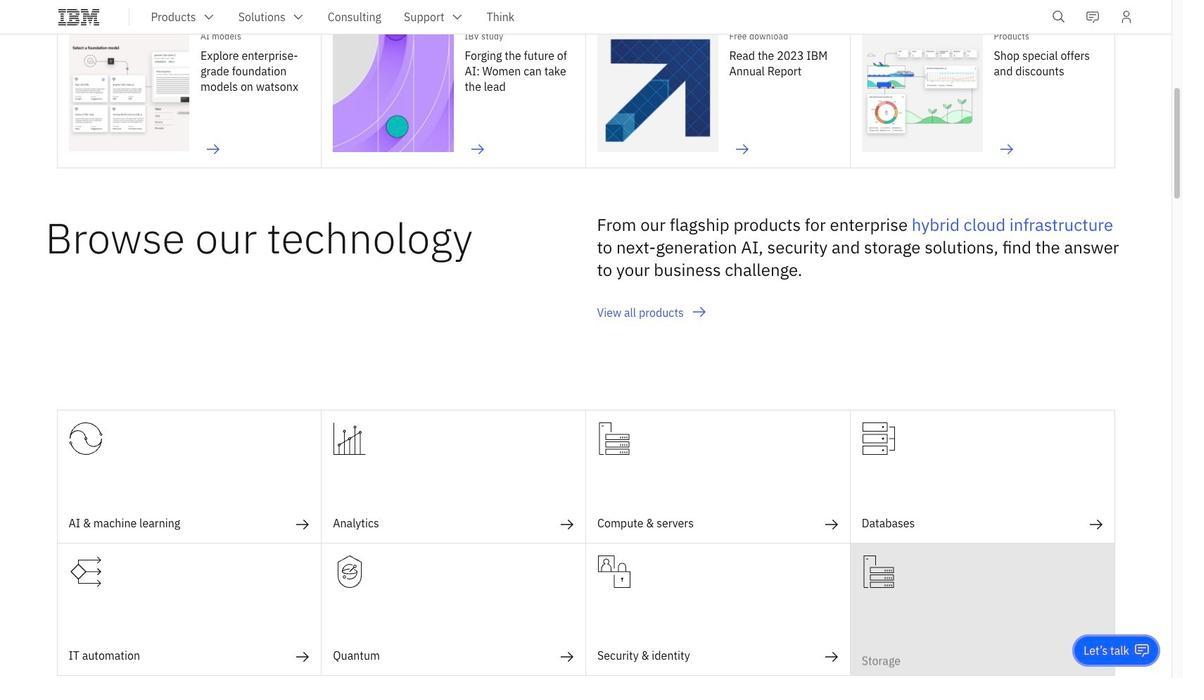 Task type: describe. For each thing, give the bounding box(es) containing it.
let's talk element
[[1085, 643, 1130, 658]]



